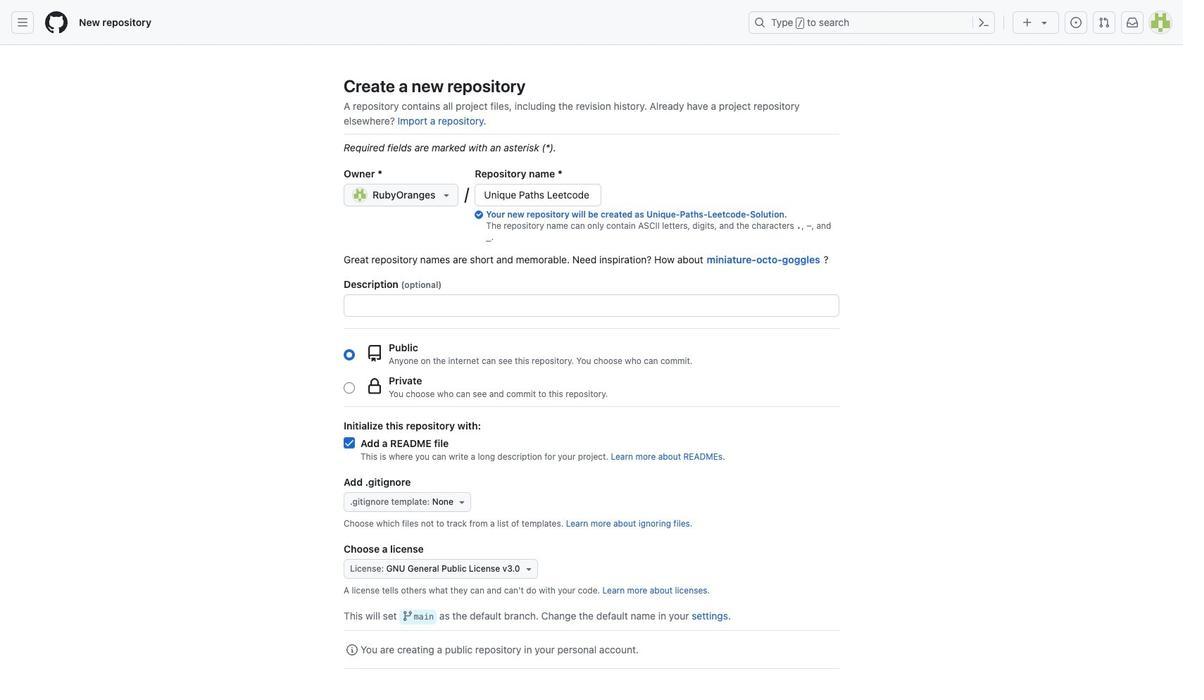 Task type: locate. For each thing, give the bounding box(es) containing it.
issue opened image
[[1071, 17, 1082, 28]]

1 vertical spatial triangle down image
[[456, 497, 468, 508]]

None checkbox
[[344, 437, 355, 449]]

1 horizontal spatial triangle down image
[[456, 497, 468, 508]]

None text field
[[476, 185, 601, 206]]

triangle down image
[[441, 189, 453, 201], [456, 497, 468, 508], [523, 564, 534, 575]]

None radio
[[344, 382, 355, 393]]

None radio
[[344, 349, 355, 360]]

0 vertical spatial triangle down image
[[441, 189, 453, 201]]

triangle down image
[[1039, 17, 1050, 28]]

0 horizontal spatial triangle down image
[[441, 189, 453, 201]]

git pull request image
[[1099, 17, 1110, 28]]

repo image
[[366, 345, 383, 362]]

homepage image
[[45, 11, 68, 34]]

2 horizontal spatial triangle down image
[[523, 564, 534, 575]]

2 vertical spatial triangle down image
[[523, 564, 534, 575]]

Description text field
[[344, 295, 839, 316]]



Task type: vqa. For each thing, say whether or not it's contained in the screenshot.
triangle down icon to the middle
yes



Task type: describe. For each thing, give the bounding box(es) containing it.
lock image
[[366, 378, 383, 395]]

sc 9kayk9 0 image
[[347, 645, 358, 656]]

check circle fill image
[[475, 211, 483, 219]]

plus image
[[1022, 17, 1033, 28]]

command palette image
[[978, 17, 990, 28]]

notifications image
[[1127, 17, 1138, 28]]

git branch image
[[403, 611, 414, 622]]



